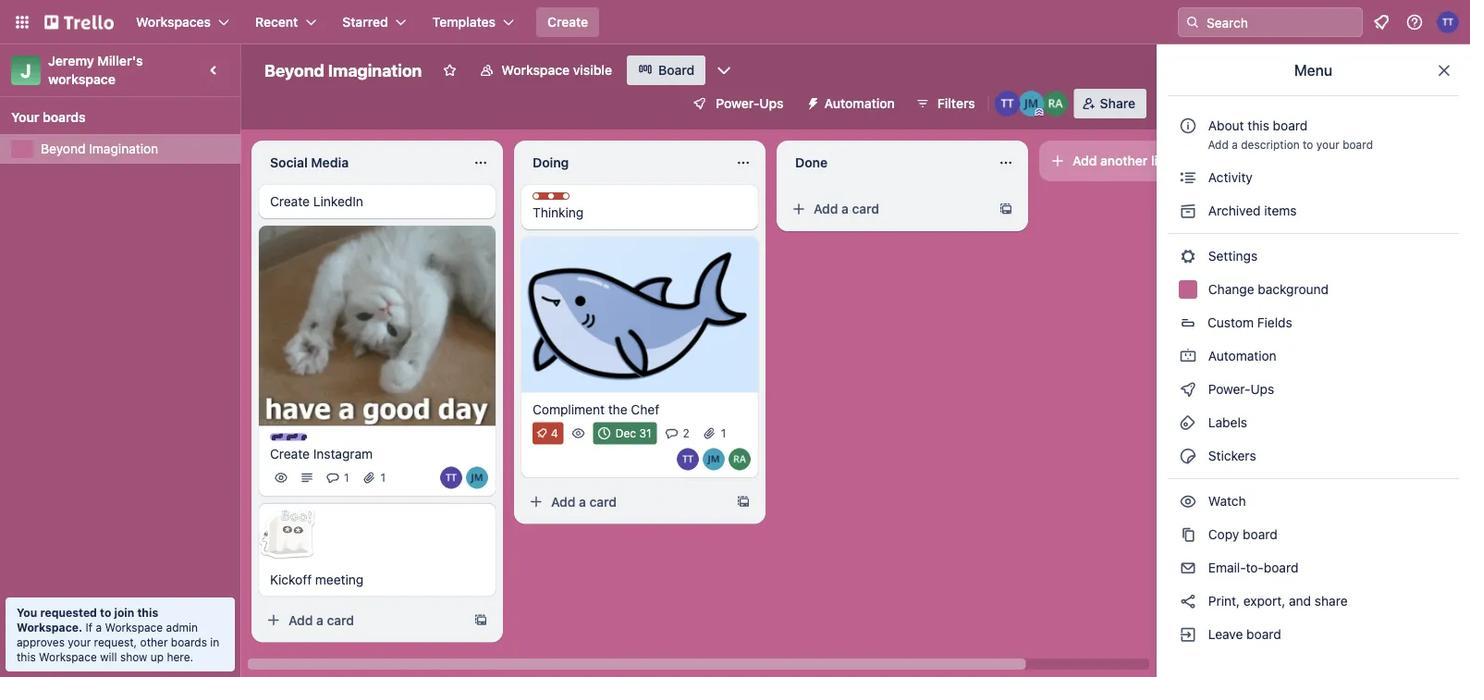 Task type: locate. For each thing, give the bounding box(es) containing it.
1 vertical spatial this
[[137, 606, 158, 619]]

print, export, and share link
[[1168, 586, 1460, 616]]

1 horizontal spatial add a card button
[[522, 487, 729, 517]]

change background
[[1205, 282, 1329, 297]]

social media
[[270, 155, 349, 170]]

0 vertical spatial power-ups
[[716, 96, 784, 111]]

create for create linkedin
[[270, 194, 310, 209]]

sm image for stickers
[[1179, 447, 1198, 465]]

0 horizontal spatial automation
[[825, 96, 895, 111]]

beyond down your boards
[[41, 141, 86, 156]]

thinking link
[[533, 204, 747, 222]]

this down the approves
[[17, 650, 36, 663]]

labels link
[[1168, 408, 1460, 438]]

1 horizontal spatial imagination
[[328, 60, 422, 80]]

1 horizontal spatial power-ups
[[1205, 382, 1278, 397]]

background
[[1258, 282, 1329, 297]]

beyond imagination link
[[41, 140, 229, 158]]

sm image inside automation button
[[799, 89, 825, 115]]

1 vertical spatial ruby anderson (rubyanderson7) image
[[729, 448, 751, 471]]

1 vertical spatial create from template… image
[[474, 613, 488, 628]]

beyond down recent dropdown button
[[265, 60, 324, 80]]

add a card
[[814, 201, 880, 216], [551, 494, 617, 509], [289, 612, 354, 628]]

workspace down join
[[105, 621, 163, 634]]

0 horizontal spatial power-
[[716, 96, 760, 111]]

create from template… image
[[736, 495, 751, 509], [474, 613, 488, 628]]

1 vertical spatial power-ups
[[1205, 382, 1278, 397]]

2 horizontal spatial this
[[1248, 118, 1270, 133]]

custom
[[1208, 315, 1254, 330]]

beyond imagination inside board name text box
[[265, 60, 422, 80]]

workspace left visible
[[502, 62, 570, 78]]

sm image right list
[[1179, 168, 1198, 187]]

workspace navigation collapse icon image
[[202, 57, 228, 83]]

1
[[721, 427, 726, 440], [344, 471, 349, 484], [381, 471, 386, 484]]

to up activity link
[[1304, 138, 1314, 151]]

sm image inside activity link
[[1179, 168, 1198, 187]]

board down "export,"
[[1247, 627, 1282, 642]]

ups left automation button
[[760, 96, 784, 111]]

0 vertical spatial boards
[[43, 110, 86, 125]]

other
[[140, 636, 168, 648]]

power-ups button
[[679, 89, 795, 118]]

a
[[1232, 138, 1239, 151], [842, 201, 849, 216], [579, 494, 586, 509], [316, 612, 324, 628], [96, 621, 102, 634]]

add a card button down dec 31 checkbox
[[522, 487, 729, 517]]

1 vertical spatial to
[[100, 606, 111, 619]]

create from template… image for doing
[[736, 495, 751, 509]]

activity
[[1205, 170, 1253, 185]]

create down color: purple, title: none image
[[270, 446, 310, 461]]

1 horizontal spatial beyond imagination
[[265, 60, 422, 80]]

1 horizontal spatial add a card
[[551, 494, 617, 509]]

settings
[[1205, 248, 1258, 264]]

add a card button down done text field on the top right
[[784, 194, 992, 224]]

imagination
[[328, 60, 422, 80], [89, 141, 158, 156]]

0 horizontal spatial card
[[327, 612, 354, 628]]

beyond imagination down your boards with 1 items element
[[41, 141, 158, 156]]

1 up jeremy miller (jeremymiller198) image on the left bottom of the page
[[721, 427, 726, 440]]

recent
[[255, 14, 298, 30]]

create for create
[[548, 14, 588, 30]]

4 sm image from the top
[[1179, 525, 1198, 544]]

about
[[1209, 118, 1245, 133]]

1 vertical spatial workspace
[[105, 621, 163, 634]]

add down kickoff
[[289, 612, 313, 628]]

export,
[[1244, 593, 1286, 609]]

0 horizontal spatial jeremy miller (jeremymiller198) image
[[466, 467, 488, 489]]

create
[[548, 14, 588, 30], [270, 194, 310, 209], [270, 446, 310, 461]]

automation link
[[1168, 341, 1460, 371]]

1 vertical spatial beyond
[[41, 141, 86, 156]]

1 horizontal spatial jeremy miller (jeremymiller198) image
[[1019, 91, 1045, 117]]

2 vertical spatial this
[[17, 650, 36, 663]]

add a card down 'kickoff meeting'
[[289, 612, 354, 628]]

0 vertical spatial create from template… image
[[736, 495, 751, 509]]

boards
[[43, 110, 86, 125], [171, 636, 207, 648]]

card for doing
[[590, 494, 617, 509]]

add down done
[[814, 201, 839, 216]]

labels
[[1205, 415, 1248, 430]]

sm image inside print, export, and share link
[[1179, 592, 1198, 611]]

1 vertical spatial imagination
[[89, 141, 158, 156]]

0 vertical spatial your
[[1317, 138, 1340, 151]]

3 sm image from the top
[[1179, 492, 1198, 511]]

power- inside power-ups button
[[716, 96, 760, 111]]

share button
[[1075, 89, 1147, 118]]

sm image for email-to-board
[[1179, 559, 1198, 577]]

1 horizontal spatial to
[[1304, 138, 1314, 151]]

terry turtle (terryturtle) image down create instagram 'link'
[[440, 467, 463, 489]]

power-
[[716, 96, 760, 111], [1209, 382, 1251, 397]]

2 vertical spatial workspace
[[39, 650, 97, 663]]

automation down custom fields
[[1205, 348, 1277, 364]]

watch link
[[1168, 487, 1460, 516]]

pete ghost image
[[258, 504, 317, 563]]

beyond imagination down starred
[[265, 60, 422, 80]]

recent button
[[244, 7, 328, 37]]

0 vertical spatial beyond imagination
[[265, 60, 422, 80]]

1 horizontal spatial 1
[[381, 471, 386, 484]]

1 vertical spatial card
[[590, 494, 617, 509]]

up
[[151, 650, 164, 663]]

add down about
[[1208, 138, 1229, 151]]

power-ups inside button
[[716, 96, 784, 111]]

workspace inside button
[[502, 62, 570, 78]]

1 vertical spatial add a card button
[[522, 487, 729, 517]]

2 horizontal spatial workspace
[[502, 62, 570, 78]]

ruby anderson (rubyanderson7) image left share button
[[1043, 91, 1069, 117]]

1 horizontal spatial boards
[[171, 636, 207, 648]]

0 horizontal spatial to
[[100, 606, 111, 619]]

automation inside button
[[825, 96, 895, 111]]

archived items
[[1205, 203, 1297, 218]]

and
[[1290, 593, 1312, 609]]

sm image inside settings link
[[1179, 247, 1198, 265]]

dec
[[616, 427, 636, 440]]

Doing text field
[[522, 148, 725, 178]]

1 vertical spatial beyond imagination
[[41, 141, 158, 156]]

ruby anderson (rubyanderson7) image right jeremy miller (jeremymiller198) image on the left bottom of the page
[[729, 448, 751, 471]]

2 horizontal spatial 1
[[721, 427, 726, 440]]

filters button
[[910, 89, 981, 118]]

0 vertical spatial power-
[[716, 96, 760, 111]]

sm image left watch
[[1179, 492, 1198, 511]]

jeremy miller (jeremymiller198) image
[[1019, 91, 1045, 117], [466, 467, 488, 489]]

sm image inside archived items link
[[1179, 202, 1198, 220]]

card down done text field on the top right
[[852, 201, 880, 216]]

terry turtle (terryturtle) image left jeremy miller (jeremymiller198) image on the left bottom of the page
[[677, 448, 699, 471]]

sm image inside leave board "link"
[[1179, 625, 1198, 644]]

instagram
[[313, 446, 373, 461]]

0 horizontal spatial imagination
[[89, 141, 158, 156]]

1 horizontal spatial create from template… image
[[736, 495, 751, 509]]

0 vertical spatial to
[[1304, 138, 1314, 151]]

0 horizontal spatial create from template… image
[[474, 613, 488, 628]]

1 down create instagram 'link'
[[381, 471, 386, 484]]

doing
[[533, 155, 569, 170]]

0 vertical spatial jeremy miller (jeremymiller198) image
[[1019, 91, 1045, 117]]

0 horizontal spatial ups
[[760, 96, 784, 111]]

primary element
[[0, 0, 1471, 44]]

create inside "link"
[[270, 194, 310, 209]]

beyond imagination
[[265, 60, 422, 80], [41, 141, 158, 156]]

sm image
[[799, 89, 825, 115], [1179, 202, 1198, 220], [1179, 247, 1198, 265], [1179, 347, 1198, 365], [1179, 380, 1198, 399], [1179, 414, 1198, 432], [1179, 559, 1198, 577], [1179, 592, 1198, 611], [1179, 625, 1198, 644]]

sm image left the copy
[[1179, 525, 1198, 544]]

power-ups up labels
[[1205, 382, 1278, 397]]

add a card down done
[[814, 201, 880, 216]]

create up workspace visible
[[548, 14, 588, 30]]

create inside 'link'
[[270, 446, 310, 461]]

1 vertical spatial automation
[[1205, 348, 1277, 364]]

2 vertical spatial add a card button
[[259, 605, 466, 635]]

0 horizontal spatial your
[[68, 636, 91, 648]]

2 horizontal spatial card
[[852, 201, 880, 216]]

terry turtle (terryturtle) image
[[1438, 11, 1460, 33], [995, 91, 1021, 117], [677, 448, 699, 471], [440, 467, 463, 489]]

workspace down the approves
[[39, 650, 97, 663]]

1 vertical spatial power-
[[1209, 382, 1251, 397]]

2 vertical spatial create
[[270, 446, 310, 461]]

1 vertical spatial create
[[270, 194, 310, 209]]

1 vertical spatial your
[[68, 636, 91, 648]]

sm image inside labels link
[[1179, 414, 1198, 432]]

0 horizontal spatial add a card
[[289, 612, 354, 628]]

power-ups down customize views icon
[[716, 96, 784, 111]]

your up activity link
[[1317, 138, 1340, 151]]

0 vertical spatial this
[[1248, 118, 1270, 133]]

templates button
[[422, 7, 525, 37]]

power- down customize views icon
[[716, 96, 760, 111]]

power- up labels
[[1209, 382, 1251, 397]]

done
[[796, 155, 828, 170]]

0 vertical spatial ruby anderson (rubyanderson7) image
[[1043, 91, 1069, 117]]

1 down instagram
[[344, 471, 349, 484]]

boards right your
[[43, 110, 86, 125]]

0 vertical spatial add a card
[[814, 201, 880, 216]]

0 vertical spatial create
[[548, 14, 588, 30]]

to
[[1304, 138, 1314, 151], [100, 606, 111, 619]]

compliment
[[533, 402, 605, 417]]

1 vertical spatial jeremy miller (jeremymiller198) image
[[466, 467, 488, 489]]

add a card down 4
[[551, 494, 617, 509]]

to inside about this board add a description to your board
[[1304, 138, 1314, 151]]

sm image inside automation link
[[1179, 347, 1198, 365]]

your down if on the bottom
[[68, 636, 91, 648]]

1 horizontal spatial ups
[[1251, 382, 1275, 397]]

2 sm image from the top
[[1179, 447, 1198, 465]]

0 vertical spatial card
[[852, 201, 880, 216]]

add a card button
[[784, 194, 992, 224], [522, 487, 729, 517], [259, 605, 466, 635]]

card
[[852, 201, 880, 216], [590, 494, 617, 509], [327, 612, 354, 628]]

add left the another
[[1073, 153, 1098, 168]]

power-ups
[[716, 96, 784, 111], [1205, 382, 1278, 397]]

Done text field
[[784, 148, 988, 178]]

print, export, and share
[[1205, 593, 1348, 609]]

this inside if a workspace admin approves your request, other boards in this workspace will show up here.
[[17, 650, 36, 663]]

sm image inside email-to-board link
[[1179, 559, 1198, 577]]

this right join
[[137, 606, 158, 619]]

this
[[1248, 118, 1270, 133], [137, 606, 158, 619], [17, 650, 36, 663]]

1 horizontal spatial automation
[[1205, 348, 1277, 364]]

2 vertical spatial add a card
[[289, 612, 354, 628]]

sm image inside watch link
[[1179, 492, 1198, 511]]

0 vertical spatial beyond
[[265, 60, 324, 80]]

0 horizontal spatial add a card button
[[259, 605, 466, 635]]

add for create from template… image
[[814, 201, 839, 216]]

1 horizontal spatial card
[[590, 494, 617, 509]]

imagination down "starred" dropdown button
[[328, 60, 422, 80]]

1 vertical spatial boards
[[171, 636, 207, 648]]

jeremy miller (jeremymiller198) image for terry turtle (terryturtle) image to the left of this member is an admin of this board. 'icon'
[[1019, 91, 1045, 117]]

ups
[[760, 96, 784, 111], [1251, 382, 1275, 397]]

to left join
[[100, 606, 111, 619]]

workspaces
[[136, 14, 211, 30]]

to-
[[1246, 560, 1264, 575]]

templates
[[433, 14, 496, 30]]

card down dec 31 checkbox
[[590, 494, 617, 509]]

beyond inside board name text box
[[265, 60, 324, 80]]

1 horizontal spatial this
[[137, 606, 158, 619]]

0 horizontal spatial boards
[[43, 110, 86, 125]]

Dec 31 checkbox
[[594, 422, 657, 445]]

sm image inside copy board link
[[1179, 525, 1198, 544]]

1 horizontal spatial beyond
[[265, 60, 324, 80]]

1 sm image from the top
[[1179, 168, 1198, 187]]

watch
[[1205, 494, 1250, 509]]

if
[[86, 621, 93, 634]]

a for create from template… icon corresponding to doing
[[579, 494, 586, 509]]

0 vertical spatial workspace
[[502, 62, 570, 78]]

0 vertical spatial ups
[[760, 96, 784, 111]]

archived
[[1209, 203, 1261, 218]]

terry turtle (terryturtle) image right open information menu icon
[[1438, 11, 1460, 33]]

0 vertical spatial automation
[[825, 96, 895, 111]]

imagination down your boards with 1 items element
[[89, 141, 158, 156]]

add a card button down kickoff meeting link
[[259, 605, 466, 635]]

2 horizontal spatial add a card
[[814, 201, 880, 216]]

social
[[270, 155, 308, 170]]

2 vertical spatial card
[[327, 612, 354, 628]]

create down social
[[270, 194, 310, 209]]

boards down admin
[[171, 636, 207, 648]]

another
[[1101, 153, 1148, 168]]

your boards with 1 items element
[[11, 106, 220, 129]]

request,
[[94, 636, 137, 648]]

1 horizontal spatial your
[[1317, 138, 1340, 151]]

1 horizontal spatial power-
[[1209, 382, 1251, 397]]

sm image
[[1179, 168, 1198, 187], [1179, 447, 1198, 465], [1179, 492, 1198, 511], [1179, 525, 1198, 544]]

share
[[1101, 96, 1136, 111]]

you requested to join this workspace.
[[17, 606, 158, 634]]

Search field
[[1201, 8, 1363, 36]]

0 vertical spatial imagination
[[328, 60, 422, 80]]

add down 4
[[551, 494, 576, 509]]

sm image left stickers
[[1179, 447, 1198, 465]]

0 horizontal spatial this
[[17, 650, 36, 663]]

0 horizontal spatial workspace
[[39, 650, 97, 663]]

color: purple, title: none image
[[270, 433, 307, 441]]

thoughts
[[551, 193, 602, 206]]

sm image inside power-ups link
[[1179, 380, 1198, 399]]

back to home image
[[44, 7, 114, 37]]

add for create from template… icon corresponding to doing
[[551, 494, 576, 509]]

ups down automation link at bottom
[[1251, 382, 1275, 397]]

1 vertical spatial add a card
[[551, 494, 617, 509]]

create inside button
[[548, 14, 588, 30]]

sm image inside stickers link
[[1179, 447, 1198, 465]]

this member is an admin of this board. image
[[1036, 108, 1044, 117]]

this up description
[[1248, 118, 1270, 133]]

board
[[1274, 118, 1308, 133], [1343, 138, 1374, 151], [1243, 527, 1278, 542], [1264, 560, 1299, 575], [1247, 627, 1282, 642]]

0 horizontal spatial power-ups
[[716, 96, 784, 111]]

show
[[120, 650, 147, 663]]

ruby anderson (rubyanderson7) image
[[1043, 91, 1069, 117], [729, 448, 751, 471]]

jeremy miller (jeremymiller198) image for terry turtle (terryturtle) image underneath create instagram 'link'
[[466, 467, 488, 489]]

0 horizontal spatial beyond imagination
[[41, 141, 158, 156]]

0 vertical spatial add a card button
[[784, 194, 992, 224]]

board inside "link"
[[1247, 627, 1282, 642]]

compliment the chef link
[[533, 400, 747, 419]]

card down "meeting"
[[327, 612, 354, 628]]

automation up done text field on the top right
[[825, 96, 895, 111]]

dec 31
[[616, 427, 652, 440]]



Task type: describe. For each thing, give the bounding box(es) containing it.
sm image for print, export, and share
[[1179, 592, 1198, 611]]

Board name text field
[[255, 56, 431, 85]]

media
[[311, 155, 349, 170]]

items
[[1265, 203, 1297, 218]]

your inside about this board add a description to your board
[[1317, 138, 1340, 151]]

sm image for activity
[[1179, 168, 1198, 187]]

open information menu image
[[1406, 13, 1425, 31]]

admin
[[166, 621, 198, 634]]

description
[[1242, 138, 1300, 151]]

board
[[659, 62, 695, 78]]

jeremy miller (jeremymiller198) image
[[703, 448, 725, 471]]

imagination inside board name text box
[[328, 60, 422, 80]]

sm image for copy board
[[1179, 525, 1198, 544]]

starred button
[[331, 7, 418, 37]]

automation button
[[799, 89, 906, 118]]

stickers
[[1205, 448, 1257, 463]]

1 horizontal spatial ruby anderson (rubyanderson7) image
[[1043, 91, 1069, 117]]

create from template… image
[[999, 202, 1014, 216]]

fields
[[1258, 315, 1293, 330]]

a for social media's create from template… icon
[[316, 612, 324, 628]]

you
[[17, 606, 37, 619]]

workspace visible button
[[468, 56, 624, 85]]

custom fields button
[[1168, 308, 1460, 338]]

power- inside power-ups link
[[1209, 382, 1251, 397]]

a for create from template… image
[[842, 201, 849, 216]]

menu
[[1295, 62, 1333, 79]]

chef
[[631, 402, 660, 417]]

list
[[1152, 153, 1170, 168]]

miller's
[[97, 53, 143, 68]]

change
[[1209, 282, 1255, 297]]

starred
[[343, 14, 388, 30]]

color: bold red, title: "thoughts" element
[[533, 192, 602, 206]]

board up activity link
[[1343, 138, 1374, 151]]

1 vertical spatial ups
[[1251, 382, 1275, 397]]

if a workspace admin approves your request, other boards in this workspace will show up here.
[[17, 621, 220, 663]]

terry turtle (terryturtle) image left this member is an admin of this board. 'icon'
[[995, 91, 1021, 117]]

visible
[[573, 62, 612, 78]]

this inside you requested to join this workspace.
[[137, 606, 158, 619]]

create linkedin link
[[270, 192, 485, 211]]

jeremy miller's workspace
[[48, 53, 146, 87]]

2 horizontal spatial add a card button
[[784, 194, 992, 224]]

sm image for watch
[[1179, 492, 1198, 511]]

share
[[1315, 593, 1348, 609]]

leave
[[1209, 627, 1244, 642]]

add inside about this board add a description to your board
[[1208, 138, 1229, 151]]

kickoff meeting
[[270, 572, 364, 587]]

your inside if a workspace admin approves your request, other boards in this workspace will show up here.
[[68, 636, 91, 648]]

print,
[[1209, 593, 1240, 609]]

search image
[[1186, 15, 1201, 30]]

customize views image
[[715, 61, 734, 80]]

workspaces button
[[125, 7, 241, 37]]

archived items link
[[1168, 196, 1460, 226]]

activity link
[[1168, 163, 1460, 192]]

boards inside if a workspace admin approves your request, other boards in this workspace will show up here.
[[171, 636, 207, 648]]

Social Media text field
[[259, 148, 463, 178]]

your boards
[[11, 110, 86, 125]]

add for social media's create from template… icon
[[289, 612, 313, 628]]

stickers link
[[1168, 441, 1460, 471]]

create instagram
[[270, 446, 373, 461]]

here.
[[167, 650, 194, 663]]

boards inside your boards with 1 items element
[[43, 110, 86, 125]]

add a card button for social media
[[259, 605, 466, 635]]

sm image for settings
[[1179, 247, 1198, 265]]

board up to-
[[1243, 527, 1278, 542]]

add another list
[[1073, 153, 1170, 168]]

card for social media
[[327, 612, 354, 628]]

a inside if a workspace admin approves your request, other boards in this workspace will show up here.
[[96, 621, 102, 634]]

0 notifications image
[[1371, 11, 1393, 33]]

meeting
[[315, 572, 364, 587]]

settings link
[[1168, 241, 1460, 271]]

a inside about this board add a description to your board
[[1232, 138, 1239, 151]]

will
[[100, 650, 117, 663]]

change background link
[[1168, 275, 1460, 304]]

leave board link
[[1168, 620, 1460, 649]]

sm image for leave board
[[1179, 625, 1198, 644]]

workspace visible
[[502, 62, 612, 78]]

copy board link
[[1168, 520, 1460, 549]]

the
[[608, 402, 628, 417]]

your
[[11, 110, 39, 125]]

in
[[210, 636, 220, 648]]

add a card for social media
[[289, 612, 354, 628]]

kickoff
[[270, 572, 312, 587]]

copy board
[[1205, 527, 1278, 542]]

filters
[[938, 96, 976, 111]]

add a card button for doing
[[522, 487, 729, 517]]

create from template… image for social media
[[474, 613, 488, 628]]

sm image for power-ups
[[1179, 380, 1198, 399]]

requested
[[40, 606, 97, 619]]

add a card for doing
[[551, 494, 617, 509]]

thinking
[[533, 205, 584, 220]]

power-ups link
[[1168, 375, 1460, 404]]

compliment the chef
[[533, 402, 660, 417]]

board up description
[[1274, 118, 1308, 133]]

0 horizontal spatial beyond
[[41, 141, 86, 156]]

about this board add a description to your board
[[1208, 118, 1374, 151]]

custom fields
[[1208, 315, 1293, 330]]

to inside you requested to join this workspace.
[[100, 606, 111, 619]]

linkedin
[[313, 194, 363, 209]]

sm image for automation
[[1179, 347, 1198, 365]]

sm image for archived items
[[1179, 202, 1198, 220]]

board up print, export, and share
[[1264, 560, 1299, 575]]

join
[[114, 606, 134, 619]]

star or unstar board image
[[443, 63, 457, 78]]

add inside button
[[1073, 153, 1098, 168]]

create for create instagram
[[270, 446, 310, 461]]

0 horizontal spatial ruby anderson (rubyanderson7) image
[[729, 448, 751, 471]]

0 horizontal spatial 1
[[344, 471, 349, 484]]

email-to-board
[[1205, 560, 1299, 575]]

4
[[551, 427, 558, 440]]

jeremy
[[48, 53, 94, 68]]

approves
[[17, 636, 65, 648]]

thoughts thinking
[[533, 193, 602, 220]]

email-to-board link
[[1168, 553, 1460, 583]]

31
[[640, 427, 652, 440]]

copy
[[1209, 527, 1240, 542]]

sm image for labels
[[1179, 414, 1198, 432]]

board link
[[627, 56, 706, 85]]

ups inside button
[[760, 96, 784, 111]]

2
[[683, 427, 690, 440]]

email-
[[1209, 560, 1246, 575]]

1 horizontal spatial workspace
[[105, 621, 163, 634]]

workspace
[[48, 72, 116, 87]]

this inside about this board add a description to your board
[[1248, 118, 1270, 133]]



Task type: vqa. For each thing, say whether or not it's contained in the screenshot.
to in the About this board Add a description to your board
yes



